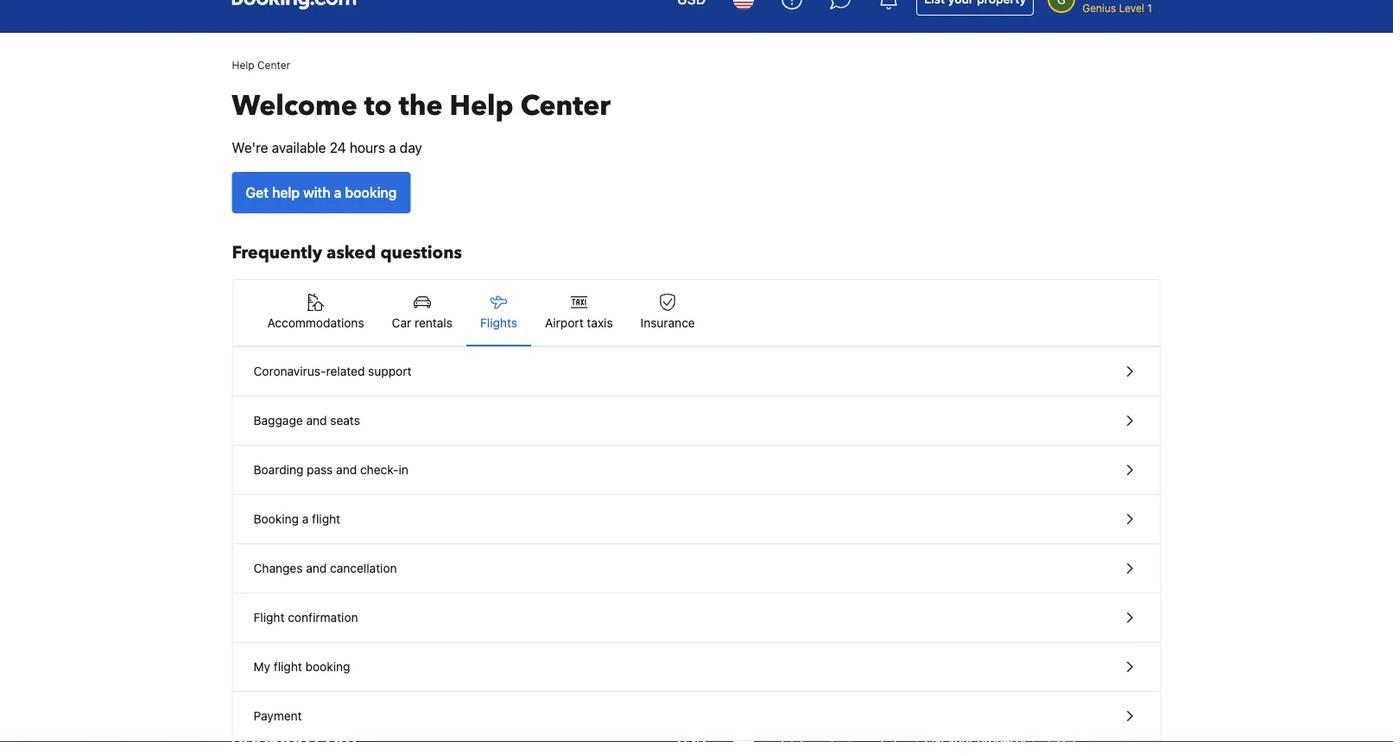 Task type: vqa. For each thing, say whether or not it's contained in the screenshot.
'seats'
yes



Task type: describe. For each thing, give the bounding box(es) containing it.
accommodations button
[[254, 280, 378, 346]]

and for seats
[[306, 413, 327, 428]]

car rentals button
[[378, 280, 467, 346]]

welcome to the help center
[[232, 87, 611, 125]]

baggage
[[254, 413, 303, 428]]

0 vertical spatial flight
[[312, 512, 341, 526]]

accommodations
[[267, 316, 364, 330]]

2 vertical spatial a
[[302, 512, 309, 526]]

0 horizontal spatial flight
[[274, 660, 302, 674]]

confirmation
[[288, 610, 358, 625]]

my flight booking
[[254, 660, 350, 674]]

flights
[[480, 316, 518, 330]]

the
[[399, 87, 443, 125]]

genius
[[1083, 2, 1117, 14]]

pass
[[307, 463, 333, 477]]

frequently asked questions
[[232, 241, 462, 265]]

airport taxis button
[[531, 280, 627, 346]]

cancellation
[[330, 561, 397, 575]]

flights button
[[467, 280, 531, 346]]

asked
[[327, 241, 376, 265]]

related
[[326, 364, 365, 378]]

rentals
[[415, 316, 453, 330]]

flight confirmation
[[254, 610, 358, 625]]

get help with a booking button
[[232, 172, 411, 213]]

1 horizontal spatial help
[[450, 87, 514, 125]]

coronavirus-related support
[[254, 364, 412, 378]]

1 vertical spatial booking
[[306, 660, 350, 674]]

0 vertical spatial booking
[[345, 184, 397, 201]]

car rentals
[[392, 316, 453, 330]]

changes and cancellation button
[[233, 544, 1161, 594]]

24
[[330, 140, 346, 156]]

1 horizontal spatial a
[[334, 184, 342, 201]]

taxis
[[587, 316, 613, 330]]

genius level 1
[[1083, 2, 1153, 14]]

frequently
[[232, 241, 322, 265]]

get help with a booking
[[246, 184, 397, 201]]



Task type: locate. For each thing, give the bounding box(es) containing it.
questions
[[381, 241, 462, 265]]

0 vertical spatial help
[[232, 59, 255, 71]]

we're available 24 hours a day
[[232, 140, 422, 156]]

baggage and seats button
[[233, 397, 1161, 446]]

welcome
[[232, 87, 357, 125]]

1 vertical spatial flight
[[274, 660, 302, 674]]

1 vertical spatial center
[[521, 87, 611, 125]]

insurance
[[641, 316, 695, 330]]

1 horizontal spatial center
[[521, 87, 611, 125]]

2 horizontal spatial a
[[389, 140, 396, 156]]

help center
[[232, 59, 290, 71]]

in
[[399, 463, 409, 477]]

and
[[306, 413, 327, 428], [336, 463, 357, 477], [306, 561, 327, 575]]

seats
[[330, 413, 360, 428]]

booking.com online hotel reservations image
[[232, 0, 356, 10]]

help right the
[[450, 87, 514, 125]]

airport
[[545, 316, 584, 330]]

changes
[[254, 561, 303, 575]]

0 vertical spatial and
[[306, 413, 327, 428]]

flight confirmation button
[[233, 594, 1161, 643]]

1 vertical spatial a
[[334, 184, 342, 201]]

payment
[[254, 709, 302, 723]]

a
[[389, 140, 396, 156], [334, 184, 342, 201], [302, 512, 309, 526]]

booking
[[254, 512, 299, 526]]

and left seats
[[306, 413, 327, 428]]

changes and cancellation
[[254, 561, 397, 575]]

a right booking
[[302, 512, 309, 526]]

booking a flight
[[254, 512, 341, 526]]

booking down confirmation
[[306, 660, 350, 674]]

1
[[1148, 2, 1153, 14]]

coronavirus-related support button
[[233, 347, 1161, 397]]

payment button
[[233, 692, 1161, 741]]

car
[[392, 316, 412, 330]]

2 vertical spatial and
[[306, 561, 327, 575]]

hours
[[350, 140, 385, 156]]

center
[[257, 59, 290, 71], [521, 87, 611, 125]]

and right changes
[[306, 561, 327, 575]]

airport taxis
[[545, 316, 613, 330]]

genius level 1 link
[[1041, 0, 1169, 22]]

help
[[232, 59, 255, 71], [450, 87, 514, 125]]

boarding pass and check-in
[[254, 463, 409, 477]]

level
[[1119, 2, 1145, 14]]

day
[[400, 140, 422, 156]]

0 vertical spatial center
[[257, 59, 290, 71]]

boarding
[[254, 463, 304, 477]]

0 vertical spatial a
[[389, 140, 396, 156]]

with
[[303, 184, 331, 201]]

my
[[254, 660, 270, 674]]

to
[[364, 87, 392, 125]]

insurance button
[[627, 280, 709, 346]]

flight up the changes and cancellation
[[312, 512, 341, 526]]

and right pass
[[336, 463, 357, 477]]

a left day
[[389, 140, 396, 156]]

flight right my at the bottom left of the page
[[274, 660, 302, 674]]

available
[[272, 140, 326, 156]]

1 vertical spatial and
[[336, 463, 357, 477]]

1 horizontal spatial flight
[[312, 512, 341, 526]]

we're
[[232, 140, 268, 156]]

coronavirus-
[[254, 364, 326, 378]]

1 vertical spatial help
[[450, 87, 514, 125]]

check-
[[360, 463, 399, 477]]

0 horizontal spatial help
[[232, 59, 255, 71]]

a right with
[[334, 184, 342, 201]]

baggage and seats
[[254, 413, 360, 428]]

my flight booking button
[[233, 643, 1161, 692]]

and for cancellation
[[306, 561, 327, 575]]

tab list
[[233, 280, 1161, 347]]

flight
[[254, 610, 285, 625]]

booking
[[345, 184, 397, 201], [306, 660, 350, 674]]

flight
[[312, 512, 341, 526], [274, 660, 302, 674]]

0 horizontal spatial a
[[302, 512, 309, 526]]

0 horizontal spatial center
[[257, 59, 290, 71]]

tab list containing accommodations
[[233, 280, 1161, 347]]

booking down hours
[[345, 184, 397, 201]]

boarding pass and check-in button
[[233, 446, 1161, 495]]

support
[[368, 364, 412, 378]]

booking a flight button
[[233, 495, 1161, 544]]

get
[[246, 184, 269, 201]]

help up welcome
[[232, 59, 255, 71]]

help
[[272, 184, 300, 201]]



